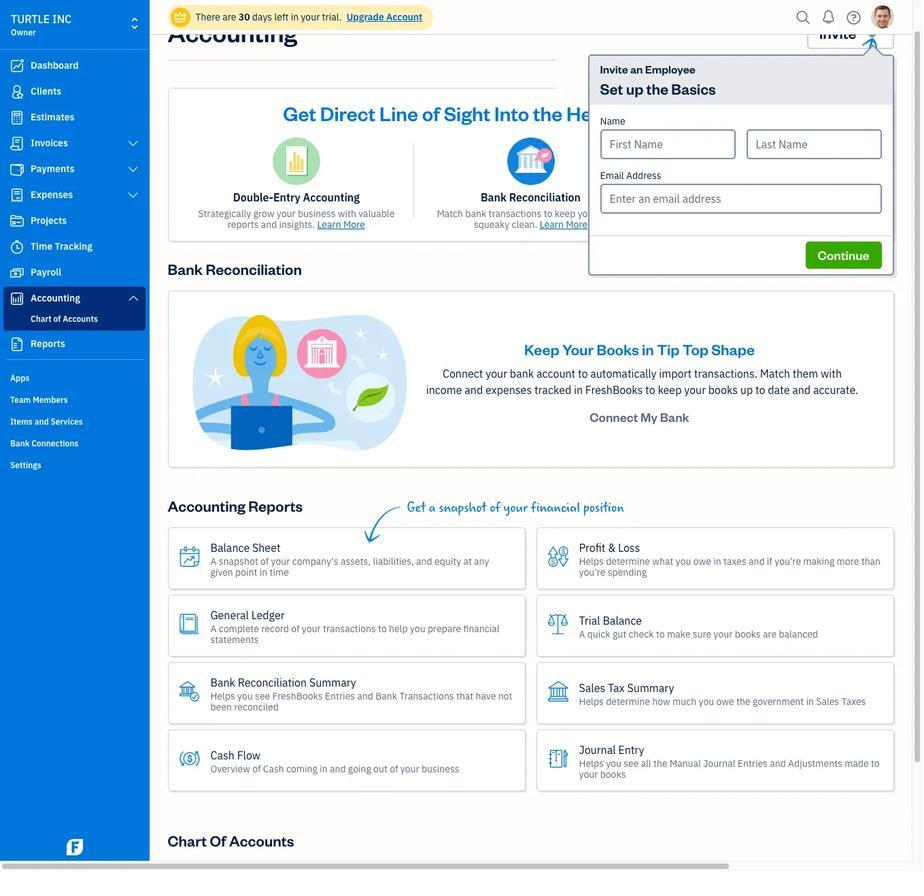 Task type: describe. For each thing, give the bounding box(es) containing it.
chart up edit
[[771, 191, 799, 204]]

advanced
[[769, 218, 811, 231]]

the inside invite an employee set up the basics
[[647, 79, 669, 98]]

to left date
[[756, 383, 766, 397]]

helps inside journal entry helps you see all the manual journal entries and adjustments made to your books
[[580, 757, 604, 769]]

if
[[768, 555, 773, 567]]

bank connections
[[10, 438, 78, 449]]

First Name text field
[[601, 129, 736, 159]]

bank connections link
[[3, 433, 146, 453]]

of inside create journal entries and edit accounts in the chart of accounts with
[[696, 218, 704, 231]]

entries up create journal entries and edit accounts in the chart of accounts with
[[711, 191, 747, 204]]

projects link
[[3, 209, 146, 233]]

account
[[387, 11, 423, 23]]

clients link
[[3, 80, 146, 104]]

match bank transactions to keep your books squeaky clean.
[[437, 208, 625, 231]]

double-entry accounting
[[233, 191, 360, 204]]

connect for my
[[590, 409, 639, 425]]

create
[[666, 208, 694, 220]]

general
[[211, 608, 249, 622]]

invoice image
[[9, 137, 25, 150]]

books
[[597, 340, 640, 359]]

1 vertical spatial reports
[[249, 496, 303, 515]]

turtle inc owner
[[11, 12, 72, 37]]

squeaky
[[474, 218, 510, 231]]

journal up create
[[670, 191, 709, 204]]

payroll link
[[3, 261, 146, 285]]

time tracking
[[31, 240, 93, 252]]

a for general ledger
[[211, 622, 217, 635]]

accounts right of
[[229, 831, 294, 850]]

employee
[[646, 62, 696, 76]]

basics
[[672, 79, 717, 98]]

gut
[[613, 628, 627, 640]]

balance sheet a snapshot of your company's assets, liabilities, and equity at any given point in time
[[211, 541, 490, 578]]

get for get direct line of sight into the health of your business
[[283, 100, 316, 126]]

bank inside the main element
[[10, 438, 30, 449]]

complete
[[219, 622, 259, 635]]

time
[[270, 566, 289, 578]]

of right out
[[390, 763, 398, 775]]

adjustments
[[789, 757, 843, 769]]

determine for loss
[[606, 555, 651, 567]]

settings
[[10, 460, 41, 470]]

dashboard image
[[9, 59, 25, 73]]

chart inside create journal entries and edit accounts in the chart of accounts with
[[670, 218, 693, 231]]

reconciliation inside bank reconciliation summary helps you see freshbooks entries and bank transactions that have not been reconciled
[[238, 676, 307, 689]]

journal entries and chart of accounts image
[[742, 137, 790, 185]]

summary for sales tax summary
[[628, 681, 675, 695]]

to inside journal entry helps you see all the manual journal entries and adjustments made to your books
[[872, 757, 880, 769]]

entry for double-
[[274, 191, 301, 204]]

up inside connect your bank account to automatically import transactions. match them with income and expenses tracked in freshbooks to keep your books up to date and accurate.
[[741, 383, 754, 397]]

1 horizontal spatial you're
[[775, 555, 802, 567]]

your inside trial balance a quick gut check to make sure your books are balanced
[[714, 628, 733, 640]]

date
[[769, 383, 790, 397]]

crown image
[[173, 10, 188, 24]]

chart of accounts
[[168, 831, 294, 850]]

bank inside 'match bank transactions to keep your books squeaky clean.'
[[466, 208, 487, 220]]

of inside the main element
[[53, 314, 61, 324]]

sight
[[444, 100, 491, 126]]

of inside balance sheet a snapshot of your company's assets, liabilities, and equity at any given point in time
[[261, 555, 269, 567]]

estimates link
[[3, 105, 146, 130]]

balanced
[[780, 628, 819, 640]]

expense image
[[9, 189, 25, 202]]

sure
[[693, 628, 712, 640]]

of right a
[[490, 500, 501, 516]]

address
[[627, 169, 662, 182]]

edit
[[782, 208, 798, 220]]

chart of accounts link
[[6, 311, 143, 327]]

import
[[660, 367, 692, 380]]

in left tip
[[642, 340, 655, 359]]

projects
[[31, 214, 67, 227]]

how
[[653, 695, 671, 708]]

you inside sales tax summary helps determine how much you owe the government in sales taxes
[[699, 695, 715, 708]]

entries inside bank reconciliation summary helps you see freshbooks entries and bank transactions that have not been reconciled
[[325, 690, 355, 702]]

journal entries and chart of accounts
[[670, 191, 861, 204]]

bank left transactions
[[376, 690, 398, 702]]

freshbooks image
[[64, 839, 86, 855]]

more for bank reconciliation
[[566, 218, 588, 231]]

trial balance a quick gut check to make sure your books are balanced
[[579, 614, 819, 640]]

notifications image
[[818, 3, 840, 31]]

connect my bank
[[590, 409, 690, 425]]

1 vertical spatial your
[[563, 340, 594, 359]]

learn for entry
[[317, 218, 341, 231]]

business inside strategically grow your business with valuable reports and insights.
[[298, 208, 336, 220]]

tip
[[658, 340, 680, 359]]

the inside create journal entries and edit accounts in the chart of accounts with
[[851, 208, 865, 220]]

inc
[[52, 12, 72, 26]]

your inside balance sheet a snapshot of your company's assets, liabilities, and equity at any given point in time
[[271, 555, 290, 567]]

insights.
[[279, 218, 315, 231]]

an
[[631, 62, 643, 76]]

money image
[[9, 266, 25, 280]]

client image
[[9, 85, 25, 99]]

quick
[[588, 628, 611, 640]]

time tracking link
[[3, 235, 146, 259]]

clean.
[[512, 218, 538, 231]]

services
[[51, 417, 83, 427]]

continue
[[818, 247, 870, 263]]

and up create journal entries and edit accounts in the chart of accounts with
[[750, 191, 769, 204]]

accounts
[[800, 208, 839, 220]]

chart image
[[9, 292, 25, 306]]

owner
[[11, 27, 36, 37]]

of right line
[[422, 100, 440, 126]]

financial inside general ledger a complete record of your transactions to help you prepare financial statements
[[464, 622, 500, 635]]

of inside general ledger a complete record of your transactions to help you prepare financial statements
[[291, 622, 300, 635]]

of up accounts
[[802, 191, 812, 204]]

journal right manual
[[704, 757, 736, 769]]

bank up squeaky
[[481, 191, 507, 204]]

connect your bank account to automatically import transactions. match them with income and expenses tracked in freshbooks to keep your books up to date and accurate.
[[427, 367, 859, 397]]

match inside connect your bank account to automatically import transactions. match them with income and expenses tracked in freshbooks to keep your books up to date and accurate.
[[761, 367, 791, 380]]

report image
[[9, 338, 25, 351]]

of down flow
[[253, 763, 261, 775]]

at
[[464, 555, 472, 567]]

owe inside sales tax summary helps determine how much you owe the government in sales taxes
[[717, 695, 735, 708]]

making
[[804, 555, 835, 567]]

in right left on the left top of the page
[[291, 11, 299, 23]]

prepare
[[428, 622, 462, 635]]

not
[[499, 690, 513, 702]]

my
[[641, 409, 658, 425]]

reports link
[[3, 332, 146, 357]]

strategically
[[198, 208, 251, 220]]

0 vertical spatial reconciliation
[[510, 191, 581, 204]]

set
[[601, 79, 624, 98]]

your inside general ledger a complete record of your transactions to help you prepare financial statements
[[302, 622, 321, 635]]

30
[[239, 11, 250, 23]]

close image
[[869, 97, 885, 113]]

chart left of
[[168, 831, 207, 850]]

chevron large down image for accounting
[[127, 293, 140, 304]]

position
[[584, 500, 625, 516]]

double-entry accounting image
[[273, 137, 320, 185]]

taxes
[[724, 555, 747, 567]]

get a snapshot of your financial position
[[407, 500, 625, 516]]

invite for invite an employee set up the basics
[[601, 62, 629, 76]]

days
[[252, 11, 272, 23]]

0 vertical spatial bank reconciliation
[[481, 191, 581, 204]]

keep
[[525, 340, 560, 359]]

chevron large down image for invoices
[[127, 138, 140, 149]]

match inside 'match bank transactions to keep your books squeaky clean.'
[[437, 208, 464, 220]]

reconciled
[[234, 701, 279, 713]]

freshbooks inside connect your bank account to automatically import transactions. match them with income and expenses tracked in freshbooks to keep your books up to date and accurate.
[[586, 383, 643, 397]]

are inside trial balance a quick gut check to make sure your books are balanced
[[764, 628, 777, 640]]

team
[[10, 395, 31, 405]]

with inside create journal entries and edit accounts in the chart of accounts with
[[748, 218, 767, 231]]

sales tax summary helps determine how much you owe the government in sales taxes
[[580, 681, 867, 708]]

items
[[10, 417, 33, 427]]

record
[[261, 622, 289, 635]]

helps for profit & loss
[[580, 555, 604, 567]]

in inside profit & loss helps determine what you owe in taxes and if you're making more than you're spending
[[714, 555, 722, 567]]

helps for sales tax summary
[[580, 695, 604, 708]]

0 vertical spatial your
[[653, 100, 694, 126]]

bank reconciliation image
[[507, 137, 555, 185]]

reports
[[228, 218, 259, 231]]

have
[[476, 690, 496, 702]]

a for balance sheet
[[211, 555, 217, 567]]

them
[[793, 367, 819, 380]]

more
[[838, 555, 860, 567]]

and right income
[[465, 383, 483, 397]]

to inside 'match bank transactions to keep your books squeaky clean.'
[[544, 208, 553, 220]]

your inside cash flow overview of cash coming in and going out of your business
[[401, 763, 420, 775]]



Task type: vqa. For each thing, say whether or not it's contained in the screenshot.
A in Trial Balance A quick gut check to make sure your books are balanced
yes



Task type: locate. For each thing, give the bounding box(es) containing it.
2 horizontal spatial with
[[821, 367, 843, 380]]

owe inside profit & loss helps determine what you owe in taxes and if you're making more than you're spending
[[694, 555, 712, 567]]

0 horizontal spatial owe
[[694, 555, 712, 567]]

to inside general ledger a complete record of your transactions to help you prepare financial statements
[[378, 622, 387, 635]]

and inside strategically grow your business with valuable reports and insights.
[[261, 218, 277, 231]]

1 vertical spatial reconciliation
[[206, 259, 302, 278]]

upgrade account link
[[344, 11, 423, 23]]

to right account
[[578, 367, 588, 380]]

1 vertical spatial entry
[[619, 743, 645, 757]]

1 learn from the left
[[317, 218, 341, 231]]

accounts inside the main element
[[63, 314, 98, 324]]

1 vertical spatial owe
[[717, 695, 735, 708]]

in inside sales tax summary helps determine how much you owe the government in sales taxes
[[807, 695, 815, 708]]

determine inside sales tax summary helps determine how much you owe the government in sales taxes
[[606, 695, 651, 708]]

1 vertical spatial chevron large down image
[[127, 293, 140, 304]]

and down journal entries and chart of accounts
[[763, 208, 779, 220]]

1 learn more from the left
[[317, 218, 365, 231]]

bank right the my at top
[[661, 409, 690, 425]]

business down double-entry accounting
[[298, 208, 336, 220]]

in inside balance sheet a snapshot of your company's assets, liabilities, and equity at any given point in time
[[260, 566, 268, 578]]

project image
[[9, 214, 25, 228]]

0 vertical spatial see
[[255, 690, 270, 702]]

1 horizontal spatial summary
[[628, 681, 675, 695]]

determine inside profit & loss helps determine what you owe in taxes and if you're making more than you're spending
[[606, 555, 651, 567]]

email
[[601, 169, 625, 182]]

tracked
[[535, 383, 572, 397]]

go to help image
[[844, 7, 865, 28]]

connect for your
[[443, 367, 484, 380]]

0 horizontal spatial learn more
[[317, 218, 365, 231]]

0 vertical spatial owe
[[694, 555, 712, 567]]

get left a
[[407, 500, 426, 516]]

0 vertical spatial connect
[[443, 367, 484, 380]]

reconciliation down reports at the top of page
[[206, 259, 302, 278]]

1 vertical spatial get
[[407, 500, 426, 516]]

books inside journal entry helps you see all the manual journal entries and adjustments made to your books
[[601, 768, 626, 780]]

1 horizontal spatial business
[[422, 763, 460, 775]]

journal right create
[[697, 208, 729, 220]]

email address
[[601, 169, 662, 182]]

your up account
[[563, 340, 594, 359]]

Last Name text field
[[747, 129, 882, 159]]

create journal entries and edit accounts in the chart of accounts with
[[666, 208, 865, 231]]

see left all
[[624, 757, 639, 769]]

bank inside button
[[661, 409, 690, 425]]

and right items
[[34, 417, 49, 427]]

0 vertical spatial entry
[[274, 191, 301, 204]]

you inside general ledger a complete record of your transactions to help you prepare financial statements
[[410, 622, 426, 635]]

transactions down bank reconciliation image
[[489, 208, 542, 220]]

0 vertical spatial match
[[437, 208, 464, 220]]

what
[[653, 555, 674, 567]]

1 vertical spatial see
[[624, 757, 639, 769]]

financial right the prepare
[[464, 622, 500, 635]]

1 horizontal spatial learn
[[540, 218, 564, 231]]

learn more for double-entry accounting
[[317, 218, 365, 231]]

your inside 'match bank transactions to keep your books squeaky clean.'
[[578, 208, 597, 220]]

1 chevron large down image from the top
[[127, 138, 140, 149]]

in right coming
[[320, 763, 328, 775]]

1 horizontal spatial up
[[741, 383, 754, 397]]

you inside bank reconciliation summary helps you see freshbooks entries and bank transactions that have not been reconciled
[[238, 690, 253, 702]]

0 horizontal spatial cash
[[211, 748, 235, 762]]

0 horizontal spatial up
[[627, 79, 644, 98]]

0 horizontal spatial with
[[338, 208, 357, 220]]

you inside journal entry helps you see all the manual journal entries and adjustments made to your books
[[606, 757, 622, 769]]

1 horizontal spatial entry
[[619, 743, 645, 757]]

your inside strategically grow your business with valuable reports and insights.
[[277, 208, 296, 220]]

1 vertical spatial snapshot
[[219, 555, 258, 567]]

more right "clean." in the right of the page
[[566, 218, 588, 231]]

2 determine from the top
[[606, 695, 651, 708]]

0 vertical spatial are
[[223, 11, 236, 23]]

snapshot right a
[[439, 500, 487, 516]]

apps link
[[3, 368, 146, 388]]

the left "government"
[[737, 695, 751, 708]]

learn
[[317, 218, 341, 231], [540, 218, 564, 231]]

0 horizontal spatial connect
[[443, 367, 484, 380]]

balance inside trial balance a quick gut check to make sure your books are balanced
[[603, 614, 643, 627]]

you're down profit
[[580, 566, 606, 578]]

turtle
[[11, 12, 50, 26]]

connect inside connect your bank account to automatically import transactions. match them with income and expenses tracked in freshbooks to keep your books up to date and accurate.
[[443, 367, 484, 380]]

a inside trial balance a quick gut check to make sure your books are balanced
[[579, 628, 586, 640]]

1 horizontal spatial cash
[[263, 763, 284, 775]]

business inside cash flow overview of cash coming in and going out of your business
[[422, 763, 460, 775]]

check
[[629, 628, 654, 640]]

main element
[[0, 0, 184, 861]]

bank down items
[[10, 438, 30, 449]]

0 vertical spatial determine
[[606, 555, 651, 567]]

1 horizontal spatial bank
[[510, 367, 534, 380]]

books inside connect your bank account to automatically import transactions. match them with income and expenses tracked in freshbooks to keep your books up to date and accurate.
[[709, 383, 738, 397]]

with down journal entries and chart of accounts
[[748, 218, 767, 231]]

snapshot inside balance sheet a snapshot of your company's assets, liabilities, and equity at any given point in time
[[219, 555, 258, 567]]

chart down accounting link
[[31, 314, 52, 324]]

chevron large down image inside expenses link
[[127, 190, 140, 201]]

payments link
[[3, 157, 146, 182]]

you right much
[[699, 695, 715, 708]]

time
[[31, 240, 53, 252]]

helps left all
[[580, 757, 604, 769]]

learn for reconciliation
[[540, 218, 564, 231]]

summary inside bank reconciliation summary helps you see freshbooks entries and bank transactions that have not been reconciled
[[310, 676, 356, 689]]

entries inside create journal entries and edit accounts in the chart of accounts with
[[731, 208, 761, 220]]

1 horizontal spatial with
[[748, 218, 767, 231]]

summary inside sales tax summary helps determine how much you owe the government in sales taxes
[[628, 681, 675, 695]]

connect
[[443, 367, 484, 380], [590, 409, 639, 425]]

to
[[544, 208, 553, 220], [578, 367, 588, 380], [646, 383, 656, 397], [756, 383, 766, 397], [378, 622, 387, 635], [657, 628, 665, 640], [872, 757, 880, 769]]

entry
[[274, 191, 301, 204], [619, 743, 645, 757]]

0 vertical spatial keep
[[555, 208, 576, 220]]

2 learn from the left
[[540, 218, 564, 231]]

a inside balance sheet a snapshot of your company's assets, liabilities, and equity at any given point in time
[[211, 555, 217, 567]]

and left equity
[[417, 555, 433, 567]]

settings link
[[3, 455, 146, 475]]

continue button
[[806, 242, 882, 269]]

2 chevron large down image from the top
[[127, 293, 140, 304]]

manual
[[670, 757, 702, 769]]

reconciliation up 'match bank transactions to keep your books squeaky clean.'
[[510, 191, 581, 204]]

chevron large down image
[[127, 164, 140, 175], [127, 190, 140, 201]]

entry up all
[[619, 743, 645, 757]]

up inside invite an employee set up the basics
[[627, 79, 644, 98]]

1 vertical spatial chevron large down image
[[127, 190, 140, 201]]

chart down the enter an email address text field
[[670, 218, 693, 231]]

of right name
[[631, 100, 649, 126]]

valuable
[[359, 208, 395, 220]]

journal entry helps you see all the manual journal entries and adjustments made to your books
[[580, 743, 880, 780]]

0 vertical spatial invite
[[820, 23, 857, 42]]

1 horizontal spatial keep
[[658, 383, 682, 397]]

in right tracked
[[574, 383, 583, 397]]

and inside profit & loss helps determine what you owe in taxes and if you're making more than you're spending
[[749, 555, 765, 567]]

0 horizontal spatial keep
[[555, 208, 576, 220]]

bank up been
[[211, 676, 235, 689]]

helps inside profit & loss helps determine what you owe in taxes and if you're making more than you're spending
[[580, 555, 604, 567]]

1 horizontal spatial see
[[624, 757, 639, 769]]

balance
[[211, 541, 250, 554], [603, 614, 643, 627]]

help
[[389, 622, 408, 635]]

and left adjustments
[[771, 757, 787, 769]]

snapshot down sheet
[[219, 555, 258, 567]]

invite inside invite dropdown button
[[820, 23, 857, 42]]

profit & loss helps determine what you owe in taxes and if you're making more than you're spending
[[580, 541, 881, 578]]

invite an employee set up the basics
[[601, 62, 717, 98]]

connect my bank button
[[578, 404, 702, 431]]

1 chevron large down image from the top
[[127, 164, 140, 175]]

and left if
[[749, 555, 765, 567]]

you inside profit & loss helps determine what you owe in taxes and if you're making more than you're spending
[[676, 555, 692, 567]]

invite up set
[[601, 62, 629, 76]]

books left all
[[601, 768, 626, 780]]

1 vertical spatial connect
[[590, 409, 639, 425]]

sales left tax
[[580, 681, 606, 695]]

1 vertical spatial bank reconciliation
[[168, 259, 302, 278]]

0 vertical spatial get
[[283, 100, 316, 126]]

1 vertical spatial bank
[[510, 367, 534, 380]]

0 vertical spatial sales
[[580, 681, 606, 695]]

0 vertical spatial chevron large down image
[[127, 164, 140, 175]]

more
[[344, 218, 365, 231], [566, 218, 588, 231]]

financial left position in the right of the page
[[531, 500, 581, 516]]

determine down loss
[[606, 555, 651, 567]]

you're right if
[[775, 555, 802, 567]]

and right reports at the top of page
[[261, 218, 277, 231]]

more for double-entry accounting
[[344, 218, 365, 231]]

in inside cash flow overview of cash coming in and going out of your business
[[320, 763, 328, 775]]

0 horizontal spatial reports
[[31, 338, 65, 350]]

a inside general ledger a complete record of your transactions to help you prepare financial statements
[[211, 622, 217, 635]]

2 chevron large down image from the top
[[127, 190, 140, 201]]

in inside create journal entries and edit accounts in the chart of accounts with
[[841, 208, 849, 220]]

0 vertical spatial chevron large down image
[[127, 138, 140, 149]]

chevron large down image down estimates link
[[127, 138, 140, 149]]

get left direct
[[283, 100, 316, 126]]

0 horizontal spatial see
[[255, 690, 270, 702]]

you left all
[[606, 757, 622, 769]]

1 horizontal spatial connect
[[590, 409, 639, 425]]

apps
[[10, 373, 30, 383]]

chevrondown image
[[864, 23, 882, 42]]

0 horizontal spatial freshbooks
[[273, 690, 323, 702]]

2 learn more from the left
[[540, 218, 588, 231]]

payment image
[[9, 163, 25, 176]]

than
[[862, 555, 881, 567]]

keep your books in tip top shape
[[525, 340, 755, 359]]

entries down journal entries and chart of accounts
[[731, 208, 761, 220]]

books right sure
[[736, 628, 761, 640]]

1 horizontal spatial match
[[761, 367, 791, 380]]

1 horizontal spatial are
[[764, 628, 777, 640]]

owe left taxes
[[694, 555, 712, 567]]

1 vertical spatial are
[[764, 628, 777, 640]]

1 horizontal spatial sales
[[817, 695, 840, 708]]

bank reconciliation up 'match bank transactions to keep your books squeaky clean.'
[[481, 191, 581, 204]]

invite for invite
[[820, 23, 857, 42]]

1 horizontal spatial financial
[[531, 500, 581, 516]]

estimate image
[[9, 111, 25, 125]]

reconciliation up reconciled
[[238, 676, 307, 689]]

given
[[211, 566, 233, 578]]

expenses
[[486, 383, 532, 397]]

reports inside 'link'
[[31, 338, 65, 350]]

books inside 'match bank transactions to keep your books squeaky clean.'
[[599, 208, 625, 220]]

summary for bank reconciliation summary
[[310, 676, 356, 689]]

of down sheet
[[261, 555, 269, 567]]

in right accounts
[[841, 208, 849, 220]]

1 determine from the top
[[606, 555, 651, 567]]

1 more from the left
[[344, 218, 365, 231]]

accounting reports
[[168, 496, 303, 515]]

books
[[599, 208, 625, 220], [709, 383, 738, 397], [736, 628, 761, 640], [601, 768, 626, 780]]

0 horizontal spatial you're
[[580, 566, 606, 578]]

1 horizontal spatial reports
[[249, 496, 303, 515]]

account
[[537, 367, 576, 380]]

journal down tax
[[580, 743, 616, 757]]

payments
[[31, 163, 75, 175]]

chevron large down image up expenses link
[[127, 164, 140, 175]]

in inside connect your bank account to automatically import transactions. match them with income and expenses tracked in freshbooks to keep your books up to date and accurate.
[[574, 383, 583, 397]]

loss
[[619, 541, 641, 554]]

transactions
[[489, 208, 542, 220], [323, 622, 376, 635]]

accounts up accounts
[[814, 191, 861, 204]]

and inside create journal entries and edit accounts in the chart of accounts with
[[763, 208, 779, 220]]

top
[[683, 340, 709, 359]]

search image
[[793, 7, 815, 28]]

bank down strategically
[[168, 259, 203, 278]]

strategically grow your business with valuable reports and insights.
[[198, 208, 395, 231]]

more right the insights.
[[344, 218, 365, 231]]

accounts inside create journal entries and edit accounts in the chart of accounts with
[[706, 218, 746, 231]]

liabilities,
[[373, 555, 414, 567]]

determine for summary
[[606, 695, 651, 708]]

with
[[338, 208, 357, 220], [748, 218, 767, 231], [821, 367, 843, 380]]

0 horizontal spatial transactions
[[323, 622, 376, 635]]

and inside the main element
[[34, 417, 49, 427]]

accounts down the enter an email address text field
[[706, 218, 746, 231]]

0 horizontal spatial invite
[[601, 62, 629, 76]]

bank left "clean." in the right of the page
[[466, 208, 487, 220]]

of
[[422, 100, 440, 126], [631, 100, 649, 126], [802, 191, 812, 204], [696, 218, 704, 231], [53, 314, 61, 324], [490, 500, 501, 516], [261, 555, 269, 567], [291, 622, 300, 635], [253, 763, 261, 775], [390, 763, 398, 775]]

1 horizontal spatial learn more
[[540, 218, 588, 231]]

cash up overview
[[211, 748, 235, 762]]

0 vertical spatial reports
[[31, 338, 65, 350]]

1 vertical spatial balance
[[603, 614, 643, 627]]

been
[[211, 701, 232, 713]]

0 vertical spatial bank
[[466, 208, 487, 220]]

0 horizontal spatial sales
[[580, 681, 606, 695]]

and inside cash flow overview of cash coming in and going out of your business
[[330, 763, 346, 775]]

coming
[[287, 763, 318, 775]]

entry inside journal entry helps you see all the manual journal entries and adjustments made to your books
[[619, 743, 645, 757]]

keep right "clean." in the right of the page
[[555, 208, 576, 220]]

0 vertical spatial snapshot
[[439, 500, 487, 516]]

items and services link
[[3, 411, 146, 431]]

invite
[[820, 23, 857, 42], [601, 62, 629, 76]]

1 horizontal spatial owe
[[717, 695, 735, 708]]

books down transactions.
[[709, 383, 738, 397]]

and inside journal entry helps you see all the manual journal entries and adjustments made to your books
[[771, 757, 787, 769]]

income
[[427, 383, 462, 397]]

are left 30
[[223, 11, 236, 23]]

to up the my at top
[[646, 383, 656, 397]]

chart inside the main element
[[31, 314, 52, 324]]

freshbooks inside bank reconciliation summary helps you see freshbooks entries and bank transactions that have not been reconciled
[[273, 690, 323, 702]]

up down transactions.
[[741, 383, 754, 397]]

see inside journal entry helps you see all the manual journal entries and adjustments made to your books
[[624, 757, 639, 769]]

accounting inside the main element
[[31, 292, 80, 304]]

balance up gut
[[603, 614, 643, 627]]

1 horizontal spatial snapshot
[[439, 500, 487, 516]]

you
[[676, 555, 692, 567], [410, 622, 426, 635], [238, 690, 253, 702], [699, 695, 715, 708], [606, 757, 622, 769]]

invite inside invite an employee set up the basics
[[601, 62, 629, 76]]

2 more from the left
[[566, 218, 588, 231]]

spending
[[608, 566, 647, 578]]

you're
[[775, 555, 802, 567], [580, 566, 606, 578]]

make
[[668, 628, 691, 640]]

profit
[[580, 541, 606, 554]]

chevron large down image for payments
[[127, 164, 140, 175]]

entries inside journal entry helps you see all the manual journal entries and adjustments made to your books
[[738, 757, 768, 769]]

name
[[601, 115, 626, 127]]

to left help
[[378, 622, 387, 635]]

1 vertical spatial freshbooks
[[273, 690, 323, 702]]

books inside trial balance a quick gut check to make sure your books are balanced
[[736, 628, 761, 640]]

see
[[255, 690, 270, 702], [624, 757, 639, 769]]

with inside connect your bank account to automatically import transactions. match them with income and expenses tracked in freshbooks to keep your books up to date and accurate.
[[821, 367, 843, 380]]

point
[[236, 566, 258, 578]]

assets,
[[341, 555, 371, 567]]

1 horizontal spatial bank reconciliation
[[481, 191, 581, 204]]

get direct line of sight into the health of your business
[[283, 100, 779, 126]]

with inside strategically grow your business with valuable reports and insights.
[[338, 208, 357, 220]]

transactions.
[[695, 367, 758, 380]]

0 horizontal spatial financial
[[464, 622, 500, 635]]

bank inside connect your bank account to automatically import transactions. match them with income and expenses tracked in freshbooks to keep your books up to date and accurate.
[[510, 367, 534, 380]]

helps inside bank reconciliation summary helps you see freshbooks entries and bank transactions that have not been reconciled
[[211, 690, 235, 702]]

keep down import
[[658, 383, 682, 397]]

the inside sales tax summary helps determine how much you owe the government in sales taxes
[[737, 695, 751, 708]]

helps inside sales tax summary helps determine how much you owe the government in sales taxes
[[580, 695, 604, 708]]

chevron large down image inside payments link
[[127, 164, 140, 175]]

transactions left help
[[323, 622, 376, 635]]

to right made on the right bottom of the page
[[872, 757, 880, 769]]

1 horizontal spatial more
[[566, 218, 588, 231]]

timer image
[[9, 240, 25, 254]]

0 vertical spatial transactions
[[489, 208, 542, 220]]

up
[[627, 79, 644, 98], [741, 383, 754, 397]]

entry up strategically grow your business with valuable reports and insights.
[[274, 191, 301, 204]]

double-
[[233, 191, 274, 204]]

1 horizontal spatial your
[[653, 100, 694, 126]]

balance up the given
[[211, 541, 250, 554]]

0 horizontal spatial get
[[283, 100, 316, 126]]

a for trial balance
[[579, 628, 586, 640]]

1 vertical spatial match
[[761, 367, 791, 380]]

0 vertical spatial financial
[[531, 500, 581, 516]]

learn more for bank reconciliation
[[540, 218, 588, 231]]

and inside balance sheet a snapshot of your company's assets, liabilities, and equity at any given point in time
[[417, 555, 433, 567]]

0 horizontal spatial are
[[223, 11, 236, 23]]

bank
[[466, 208, 487, 220], [510, 367, 534, 380]]

1 horizontal spatial invite
[[820, 23, 857, 42]]

1 vertical spatial business
[[422, 763, 460, 775]]

transactions inside general ledger a complete record of your transactions to help you prepare financial statements
[[323, 622, 376, 635]]

business
[[698, 100, 779, 126]]

chevron large down image
[[127, 138, 140, 149], [127, 293, 140, 304]]

the right into
[[534, 100, 563, 126]]

see inside bank reconciliation summary helps you see freshbooks entries and bank transactions that have not been reconciled
[[255, 690, 270, 702]]

accounts down accounting link
[[63, 314, 98, 324]]

much
[[673, 695, 697, 708]]

1 vertical spatial determine
[[606, 695, 651, 708]]

reports down chart of accounts
[[31, 338, 65, 350]]

and left going
[[330, 763, 346, 775]]

expenses link
[[3, 183, 146, 208]]

with up the accurate.
[[821, 367, 843, 380]]

0 horizontal spatial bank reconciliation
[[168, 259, 302, 278]]

reports up sheet
[[249, 496, 303, 515]]

advanced accounting
[[769, 218, 861, 231]]

1 vertical spatial sales
[[817, 695, 840, 708]]

0 vertical spatial business
[[298, 208, 336, 220]]

you right what at the bottom right of page
[[676, 555, 692, 567]]

journal inside create journal entries and edit accounts in the chart of accounts with
[[697, 208, 729, 220]]

your inside journal entry helps you see all the manual journal entries and adjustments made to your books
[[580, 768, 598, 780]]

in left taxes
[[714, 555, 722, 567]]

0 horizontal spatial learn
[[317, 218, 341, 231]]

1 horizontal spatial transactions
[[489, 208, 542, 220]]

team members
[[10, 395, 68, 405]]

helps for bank reconciliation summary
[[211, 690, 235, 702]]

bank
[[481, 191, 507, 204], [168, 259, 203, 278], [661, 409, 690, 425], [10, 438, 30, 449], [211, 676, 235, 689], [376, 690, 398, 702]]

a down the general
[[211, 622, 217, 635]]

snapshot
[[439, 500, 487, 516], [219, 555, 258, 567]]

balance inside balance sheet a snapshot of your company's assets, liabilities, and equity at any given point in time
[[211, 541, 250, 554]]

that
[[457, 690, 474, 702]]

2 vertical spatial reconciliation
[[238, 676, 307, 689]]

1 vertical spatial keep
[[658, 383, 682, 397]]

entries
[[711, 191, 747, 204], [731, 208, 761, 220], [325, 690, 355, 702], [738, 757, 768, 769]]

determine down tax
[[606, 695, 651, 708]]

a
[[429, 500, 436, 516]]

members
[[33, 395, 68, 405]]

the right all
[[654, 757, 668, 769]]

and inside bank reconciliation summary helps you see freshbooks entries and bank transactions that have not been reconciled
[[358, 690, 374, 702]]

1 vertical spatial transactions
[[323, 622, 376, 635]]

are
[[223, 11, 236, 23], [764, 628, 777, 640]]

connect left the my at top
[[590, 409, 639, 425]]

books down email
[[599, 208, 625, 220]]

equity
[[435, 555, 462, 567]]

helps down profit
[[580, 555, 604, 567]]

to left make at the right of the page
[[657, 628, 665, 640]]

the inside journal entry helps you see all the manual journal entries and adjustments made to your books
[[654, 757, 668, 769]]

bank reconciliation down reports at the top of page
[[168, 259, 302, 278]]

Enter an email address text field
[[601, 184, 882, 214]]

reconciliation
[[510, 191, 581, 204], [206, 259, 302, 278], [238, 676, 307, 689]]

0 vertical spatial up
[[627, 79, 644, 98]]

1 vertical spatial cash
[[263, 763, 284, 775]]

out
[[374, 763, 388, 775]]

0 horizontal spatial entry
[[274, 191, 301, 204]]

learn more right "clean." in the right of the page
[[540, 218, 588, 231]]

0 vertical spatial balance
[[211, 541, 250, 554]]

invoices
[[31, 137, 68, 149]]

flow
[[237, 748, 261, 762]]

0 horizontal spatial match
[[437, 208, 464, 220]]

0 horizontal spatial summary
[[310, 676, 356, 689]]

payroll
[[31, 266, 61, 278]]

0 horizontal spatial more
[[344, 218, 365, 231]]

keep inside 'match bank transactions to keep your books squeaky clean.'
[[555, 208, 576, 220]]

learn right the insights.
[[317, 218, 341, 231]]

0 horizontal spatial balance
[[211, 541, 250, 554]]

connect inside button
[[590, 409, 639, 425]]

1 horizontal spatial freshbooks
[[586, 383, 643, 397]]

transactions inside 'match bank transactions to keep your books squeaky clean.'
[[489, 208, 542, 220]]

get for get a snapshot of your financial position
[[407, 500, 426, 516]]

0 horizontal spatial bank
[[466, 208, 487, 220]]

chevron large down image for expenses
[[127, 190, 140, 201]]

match up date
[[761, 367, 791, 380]]

the down "employee"
[[647, 79, 669, 98]]

statements
[[211, 633, 259, 646]]

entry for journal
[[619, 743, 645, 757]]

to inside trial balance a quick gut check to make sure your books are balanced
[[657, 628, 665, 640]]

keep inside connect your bank account to automatically import transactions. match them with income and expenses tracked in freshbooks to keep your books up to date and accurate.
[[658, 383, 682, 397]]

of right record
[[291, 622, 300, 635]]

accurate.
[[814, 383, 859, 397]]

1 vertical spatial financial
[[464, 622, 500, 635]]

and down them at the top
[[793, 383, 811, 397]]

you right help
[[410, 622, 426, 635]]

connect your bank account to begin matching your bank transactions image
[[190, 313, 408, 452]]

company's
[[292, 555, 339, 567]]

0 vertical spatial cash
[[211, 748, 235, 762]]

owe right much
[[717, 695, 735, 708]]



